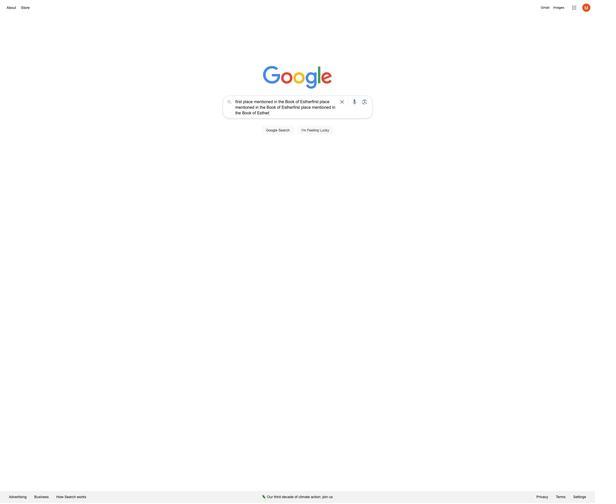 Task type: locate. For each thing, give the bounding box(es) containing it.
None search field
[[5, 94, 591, 141]]

search by image image
[[362, 99, 368, 105]]



Task type: describe. For each thing, give the bounding box(es) containing it.
google image
[[263, 66, 333, 89]]

search by voice image
[[352, 99, 358, 105]]

Search text field
[[236, 99, 336, 116]]



Task type: vqa. For each thing, say whether or not it's contained in the screenshot.
Google image
yes



